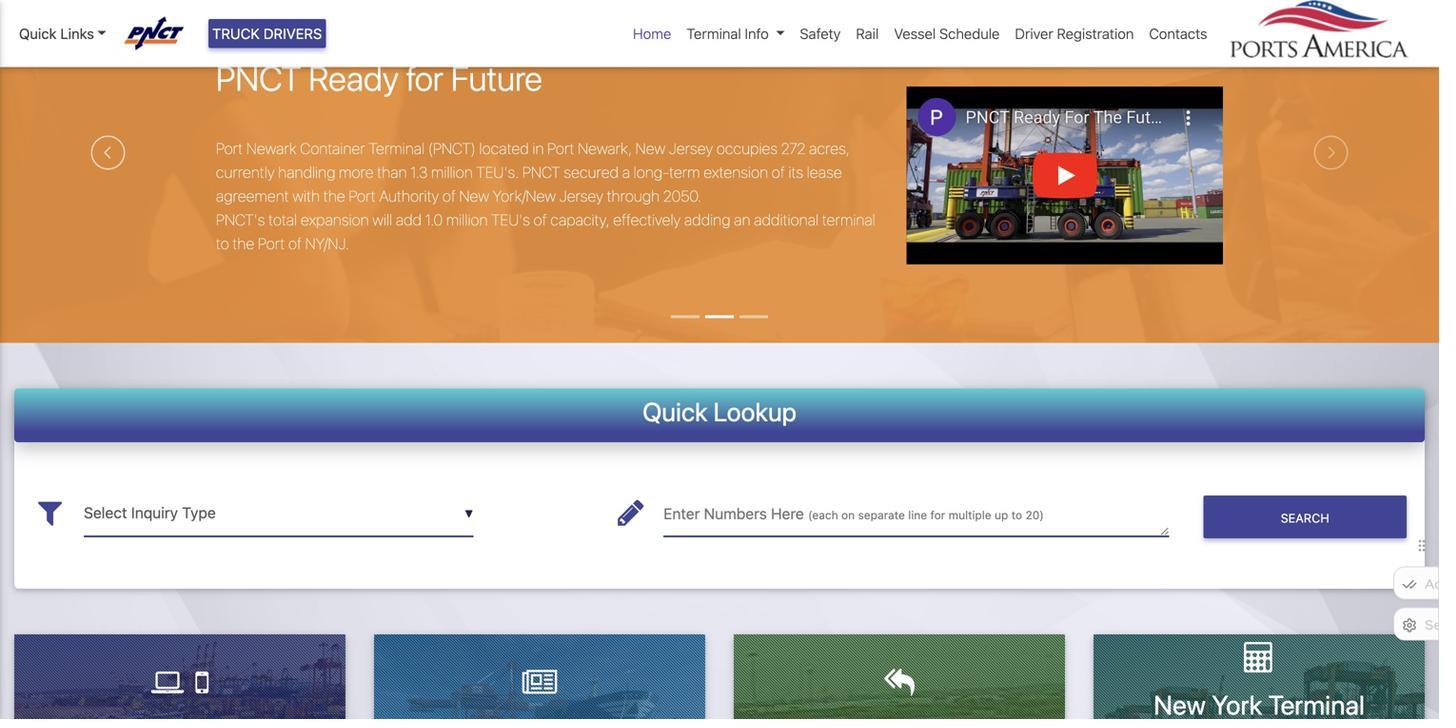 Task type: describe. For each thing, give the bounding box(es) containing it.
newark
[[246, 140, 297, 158]]

port down the more
[[349, 187, 376, 205]]

pnct's
[[216, 211, 265, 229]]

future
[[451, 58, 543, 98]]

expansion
[[301, 211, 369, 229]]

driver registration link
[[1008, 15, 1142, 52]]

contacts
[[1150, 25, 1208, 42]]

contacts link
[[1142, 15, 1216, 52]]

of down total
[[288, 235, 302, 253]]

safety link
[[793, 15, 849, 52]]

home
[[633, 25, 672, 42]]

its
[[789, 163, 804, 181]]

separate
[[858, 509, 906, 522]]

safety
[[800, 25, 841, 42]]

0 horizontal spatial new
[[459, 187, 489, 205]]

terminal info link
[[679, 15, 793, 52]]

1 vertical spatial million
[[446, 211, 488, 229]]

quick lookup
[[643, 397, 797, 427]]

vessel schedule
[[894, 25, 1000, 42]]

vessel
[[894, 25, 936, 42]]

port right in
[[548, 140, 575, 158]]

272
[[782, 140, 806, 158]]

newark,
[[578, 140, 632, 158]]

terminal inside port newark container terminal (pnct) located in port newark, new jersey occupies 272 acres, currently handling more than 1.3 million teu's.                                 pnct secured a long-term extension of its lease agreement with the port authority of new york/new jersey through 2050. pnct's total expansion will add 1.0 million teu's of capacity,                                 effectively adding an additional terminal to the port of ny/nj.
[[369, 140, 425, 158]]

york/new
[[493, 187, 556, 205]]

vessel schedule link
[[887, 15, 1008, 52]]

teu's
[[491, 211, 530, 229]]

rail
[[856, 25, 879, 42]]

lease
[[807, 163, 842, 181]]

through
[[607, 187, 660, 205]]

quick links link
[[19, 23, 106, 44]]

truck drivers link
[[209, 19, 326, 48]]

line
[[909, 509, 928, 522]]

▼
[[465, 508, 474, 521]]

terminal info
[[687, 25, 769, 42]]

ny/nj.
[[305, 235, 349, 253]]

1.3
[[411, 163, 428, 181]]

additional
[[754, 211, 819, 229]]

container
[[300, 140, 365, 158]]

effectively
[[613, 211, 681, 229]]

occupies
[[717, 140, 778, 158]]

truck drivers
[[212, 25, 322, 42]]

links
[[60, 25, 94, 42]]

extension
[[704, 163, 769, 181]]

search button
[[1204, 496, 1407, 539]]

pnct ready for future image
[[0, 0, 1440, 450]]

port down total
[[258, 235, 285, 253]]

of down york/new
[[534, 211, 547, 229]]

located
[[479, 140, 529, 158]]

quick links
[[19, 25, 94, 42]]

registration
[[1058, 25, 1134, 42]]

0 vertical spatial jersey
[[669, 140, 713, 158]]

to inside enter numbers here (each on separate line for multiple up to 20)
[[1012, 509, 1023, 522]]

quick for quick links
[[19, 25, 57, 42]]

home link
[[626, 15, 679, 52]]

enter
[[664, 505, 700, 523]]

0 vertical spatial million
[[431, 163, 473, 181]]

multiple
[[949, 509, 992, 522]]

0 vertical spatial new
[[636, 140, 666, 158]]



Task type: locate. For each thing, give the bounding box(es) containing it.
driver
[[1016, 25, 1054, 42]]

1 vertical spatial quick
[[643, 397, 708, 427]]

authority
[[379, 187, 439, 205]]

pnct
[[216, 58, 301, 98], [523, 163, 561, 181]]

secured
[[564, 163, 619, 181]]

for right "line"
[[931, 509, 946, 522]]

the up expansion
[[323, 187, 345, 205]]

port
[[216, 140, 243, 158], [548, 140, 575, 158], [349, 187, 376, 205], [258, 235, 285, 253]]

1.0
[[425, 211, 443, 229]]

in
[[533, 140, 544, 158]]

(pnct)
[[428, 140, 476, 158]]

for right "ready"
[[406, 58, 444, 98]]

term
[[670, 163, 700, 181]]

1 horizontal spatial new
[[636, 140, 666, 158]]

0 vertical spatial quick
[[19, 25, 57, 42]]

million right the 1.0
[[446, 211, 488, 229]]

of up the 1.0
[[443, 187, 456, 205]]

0 vertical spatial terminal
[[687, 25, 742, 42]]

terminal
[[687, 25, 742, 42], [369, 140, 425, 158]]

new up long- on the top
[[636, 140, 666, 158]]

0 vertical spatial to
[[216, 235, 229, 253]]

pnct inside port newark container terminal (pnct) located in port newark, new jersey occupies 272 acres, currently handling more than 1.3 million teu's.                                 pnct secured a long-term extension of its lease agreement with the port authority of new york/new jersey through 2050. pnct's total expansion will add 1.0 million teu's of capacity,                                 effectively adding an additional terminal to the port of ny/nj.
[[523, 163, 561, 181]]

0 horizontal spatial quick
[[19, 25, 57, 42]]

1 horizontal spatial to
[[1012, 509, 1023, 522]]

numbers
[[704, 505, 767, 523]]

rail link
[[849, 15, 887, 52]]

of
[[772, 163, 785, 181], [443, 187, 456, 205], [534, 211, 547, 229], [288, 235, 302, 253]]

pnct down in
[[523, 163, 561, 181]]

0 vertical spatial pnct
[[216, 58, 301, 98]]

schedule
[[940, 25, 1000, 42]]

to down pnct's
[[216, 235, 229, 253]]

pnct down truck drivers link
[[216, 58, 301, 98]]

1 horizontal spatial jersey
[[669, 140, 713, 158]]

new
[[636, 140, 666, 158], [459, 187, 489, 205]]

truck
[[212, 25, 260, 42]]

enter numbers here (each on separate line for multiple up to 20)
[[664, 505, 1044, 523]]

None text field
[[84, 491, 474, 537]]

currently
[[216, 163, 275, 181]]

1 vertical spatial for
[[931, 509, 946, 522]]

terminal
[[823, 211, 876, 229]]

than
[[377, 163, 407, 181]]

20)
[[1026, 509, 1044, 522]]

(each
[[808, 509, 839, 522]]

acres,
[[809, 140, 850, 158]]

the down pnct's
[[233, 235, 255, 253]]

None text field
[[664, 491, 1170, 537]]

quick left links
[[19, 25, 57, 42]]

0 horizontal spatial terminal
[[369, 140, 425, 158]]

a
[[622, 163, 630, 181]]

teu's.
[[476, 163, 519, 181]]

0 vertical spatial the
[[323, 187, 345, 205]]

1 vertical spatial terminal
[[369, 140, 425, 158]]

drivers
[[264, 25, 322, 42]]

on
[[842, 509, 855, 522]]

0 horizontal spatial for
[[406, 58, 444, 98]]

here
[[771, 505, 804, 523]]

driver registration
[[1016, 25, 1134, 42]]

new down teu's.
[[459, 187, 489, 205]]

capacity,
[[551, 211, 610, 229]]

total
[[269, 211, 297, 229]]

quick
[[19, 25, 57, 42], [643, 397, 708, 427]]

ready
[[309, 58, 399, 98]]

for
[[406, 58, 444, 98], [931, 509, 946, 522]]

0 horizontal spatial the
[[233, 235, 255, 253]]

info
[[745, 25, 769, 42]]

1 vertical spatial pnct
[[523, 163, 561, 181]]

to right 'up'
[[1012, 509, 1023, 522]]

will
[[373, 211, 392, 229]]

jersey up term on the top left of page
[[669, 140, 713, 158]]

1 vertical spatial new
[[459, 187, 489, 205]]

1 horizontal spatial the
[[323, 187, 345, 205]]

more
[[339, 163, 374, 181]]

million down (pnct) at the top of page
[[431, 163, 473, 181]]

million
[[431, 163, 473, 181], [446, 211, 488, 229]]

0 horizontal spatial pnct
[[216, 58, 301, 98]]

quick for quick lookup
[[643, 397, 708, 427]]

port up currently
[[216, 140, 243, 158]]

an
[[734, 211, 751, 229]]

for inside enter numbers here (each on separate line for multiple up to 20)
[[931, 509, 946, 522]]

quick left lookup
[[643, 397, 708, 427]]

0 horizontal spatial to
[[216, 235, 229, 253]]

terminal left info at the right top of page
[[687, 25, 742, 42]]

1 vertical spatial the
[[233, 235, 255, 253]]

the
[[323, 187, 345, 205], [233, 235, 255, 253]]

jersey up capacity,
[[560, 187, 604, 205]]

handling
[[278, 163, 336, 181]]

1 vertical spatial jersey
[[560, 187, 604, 205]]

0 vertical spatial for
[[406, 58, 444, 98]]

2050.
[[663, 187, 702, 205]]

add
[[396, 211, 422, 229]]

of left its
[[772, 163, 785, 181]]

lookup
[[714, 397, 797, 427]]

to inside port newark container terminal (pnct) located in port newark, new jersey occupies 272 acres, currently handling more than 1.3 million teu's.                                 pnct secured a long-term extension of its lease agreement with the port authority of new york/new jersey through 2050. pnct's total expansion will add 1.0 million teu's of capacity,                                 effectively adding an additional terminal to the port of ny/nj.
[[216, 235, 229, 253]]

long-
[[634, 163, 670, 181]]

with
[[293, 187, 320, 205]]

1 vertical spatial to
[[1012, 509, 1023, 522]]

port newark container terminal (pnct) located in port newark, new jersey occupies 272 acres, currently handling more than 1.3 million teu's.                                 pnct secured a long-term extension of its lease agreement with the port authority of new york/new jersey through 2050. pnct's total expansion will add 1.0 million teu's of capacity,                                 effectively adding an additional terminal to the port of ny/nj.
[[216, 140, 876, 253]]

to
[[216, 235, 229, 253], [1012, 509, 1023, 522]]

1 horizontal spatial pnct
[[523, 163, 561, 181]]

jersey
[[669, 140, 713, 158], [560, 187, 604, 205]]

1 horizontal spatial quick
[[643, 397, 708, 427]]

0 horizontal spatial jersey
[[560, 187, 604, 205]]

adding
[[684, 211, 731, 229]]

agreement
[[216, 187, 289, 205]]

pnct ready for future
[[216, 58, 543, 98]]

up
[[995, 509, 1009, 522]]

1 horizontal spatial terminal
[[687, 25, 742, 42]]

1 horizontal spatial for
[[931, 509, 946, 522]]

search
[[1281, 511, 1330, 525]]

terminal up than
[[369, 140, 425, 158]]



Task type: vqa. For each thing, say whether or not it's contained in the screenshot.
Yantian, China
no



